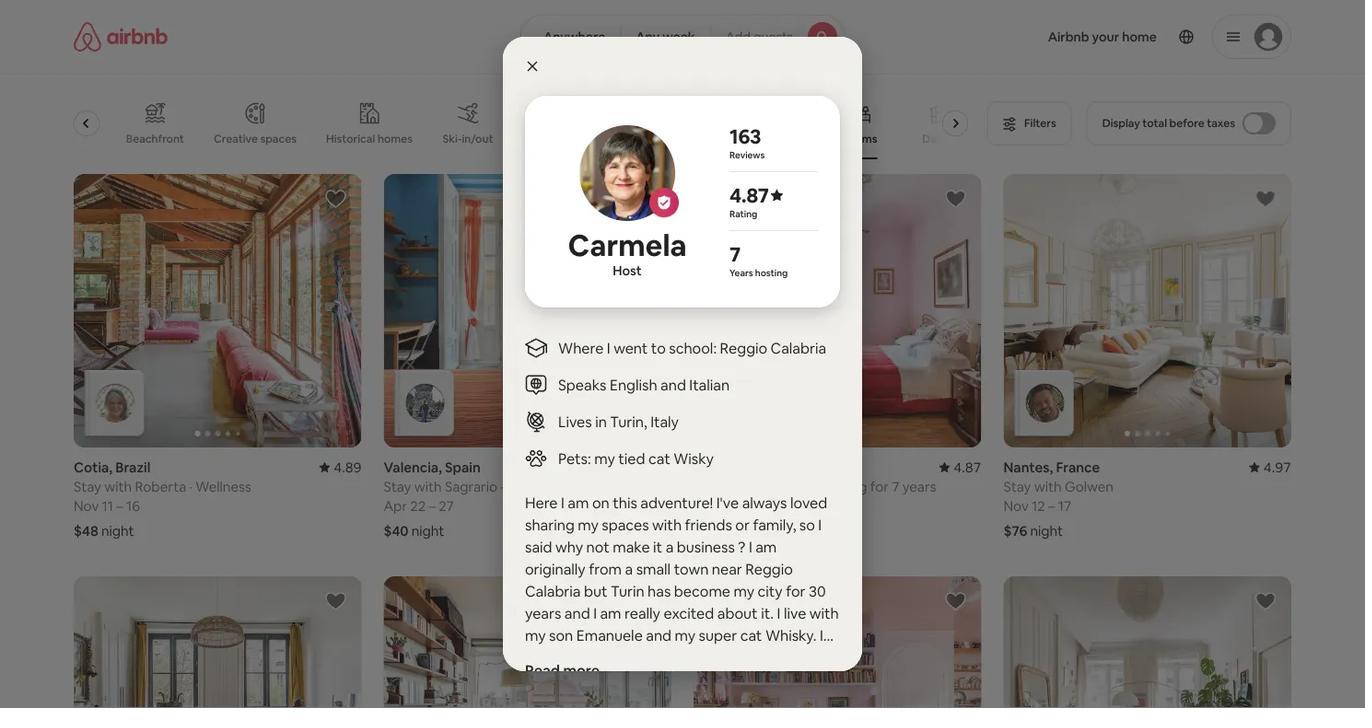 Task type: locate. For each thing, give the bounding box(es) containing it.
display total before taxes button
[[1087, 101, 1291, 146]]

1 nov from the left
[[74, 497, 99, 515]]

and
[[661, 375, 686, 394]]

with for 17
[[1034, 477, 1062, 495]]

anywhere button
[[520, 15, 621, 59]]

– left 16
[[116, 497, 123, 515]]

nov inside torino, italy hosting for 7 years nov 6 – 11 $43 night
[[694, 497, 719, 515]]

0 horizontal spatial 7
[[730, 241, 740, 267]]

2 with from the left
[[414, 477, 442, 495]]

my
[[594, 449, 615, 468]]

stay up apr in the bottom of the page
[[384, 477, 411, 495]]

nov left 6
[[694, 497, 719, 515]]

ski-in/out
[[443, 132, 493, 146]]

2 11 from the left
[[743, 497, 754, 515]]

1 with from the left
[[104, 477, 132, 495]]

night inside nantes, france stay with golwen nov 12 – 17 $76 night
[[1030, 522, 1063, 540]]

7 years hosting
[[730, 241, 788, 279]]

11 left 16
[[102, 497, 113, 515]]

4.87 down reviews
[[730, 182, 769, 208]]

2 night from the left
[[411, 522, 444, 540]]

1 horizontal spatial nov
[[694, 497, 719, 515]]

homes
[[378, 131, 413, 146], [688, 132, 723, 146]]

map
[[676, 641, 703, 658]]

with inside nantes, france stay with golwen nov 12 – 17 $76 night
[[1034, 477, 1062, 495]]

·
[[189, 477, 193, 495], [500, 477, 504, 495]]

163 reviews on the listing group
[[730, 123, 818, 161]]

add to wishlist: lyon, france image
[[325, 590, 347, 612], [1255, 590, 1277, 612]]

7 right for
[[892, 477, 899, 495]]

4 – from the left
[[1048, 497, 1055, 515]]

stay down nantes,
[[1004, 477, 1031, 495]]

display total before taxes
[[1102, 116, 1235, 130]]

with inside valencia, spain stay with sagrario · coach apr 22 – 27 $40 night
[[414, 477, 442, 495]]

$40
[[384, 522, 409, 540]]

tied
[[618, 449, 645, 468]]

none search field containing anywhere
[[520, 15, 845, 59]]

carmela
[[568, 226, 687, 264], [568, 226, 687, 264]]

27
[[439, 497, 454, 515]]

7
[[730, 241, 740, 267], [892, 477, 899, 495]]

with down brazil
[[104, 477, 132, 495]]

hosting
[[755, 267, 788, 279]]

rooms
[[842, 132, 877, 146]]

1 horizontal spatial 7
[[892, 477, 899, 495]]

3 stay from the left
[[1004, 477, 1031, 495]]

reggio calabria
[[720, 339, 826, 357]]

italian
[[689, 375, 730, 394]]

2 horizontal spatial 4.87
[[954, 458, 981, 476]]

carmela host
[[568, 226, 687, 279], [568, 226, 687, 279]]

1 horizontal spatial add to wishlist: lyon, france image
[[1255, 590, 1277, 612]]

show map
[[640, 641, 703, 658]]

add guests button
[[710, 15, 845, 59]]

show
[[640, 641, 673, 658]]

night inside the cotia, brazil stay with roberta · wellness nov 11 – 16 $48 night
[[101, 522, 134, 540]]

2 · from the left
[[500, 477, 504, 495]]

1 – from the left
[[116, 497, 123, 515]]

4.87 down turin, italy
[[644, 458, 672, 476]]

nov up $48
[[74, 497, 99, 515]]

1 night from the left
[[101, 522, 134, 540]]

4 night from the left
[[1030, 522, 1063, 540]]

3 – from the left
[[733, 497, 740, 515]]

spaces
[[260, 132, 297, 146]]

0 horizontal spatial ·
[[189, 477, 193, 495]]

with
[[104, 477, 132, 495], [414, 477, 442, 495], [1034, 477, 1062, 495]]

0 horizontal spatial stay
[[74, 477, 101, 495]]

0 horizontal spatial with
[[104, 477, 132, 495]]

None search field
[[520, 15, 845, 59]]

4.87 inside group
[[730, 182, 769, 208]]

4.87 for torino, italy hosting for 7 years nov 6 – 11 $43 night
[[954, 458, 981, 476]]

night down 22
[[411, 522, 444, 540]]

1 11 from the left
[[102, 497, 113, 515]]

3 night from the left
[[721, 522, 754, 540]]

&
[[546, 132, 554, 146]]

cycladic
[[641, 132, 686, 146]]

pets:
[[558, 449, 591, 468]]

3 with from the left
[[1034, 477, 1062, 495]]

turin, italy
[[610, 412, 679, 431]]

sagrario
[[445, 477, 497, 495]]

7 inside torino, italy hosting for 7 years nov 6 – 11 $43 night
[[892, 477, 899, 495]]

2 horizontal spatial stay
[[1004, 477, 1031, 495]]

nov
[[74, 497, 99, 515], [694, 497, 719, 515], [1004, 497, 1029, 515]]

stay inside the cotia, brazil stay with roberta · wellness nov 11 – 16 $48 night
[[74, 477, 101, 495]]

1 · from the left
[[189, 477, 193, 495]]

22
[[410, 497, 426, 515]]

– right 6
[[733, 497, 740, 515]]

add to wishlist: milan, italy image
[[635, 590, 657, 612]]

– left 17
[[1048, 497, 1055, 515]]

group
[[45, 88, 976, 159], [74, 174, 362, 448], [384, 174, 672, 448], [694, 174, 981, 448], [1004, 174, 1291, 448], [74, 577, 362, 708], [384, 577, 672, 708], [694, 577, 981, 708], [1004, 577, 1291, 708]]

verified image
[[657, 195, 672, 210]]

speaks english and italian
[[558, 375, 730, 394]]

· left coach
[[500, 477, 504, 495]]

night down 6
[[721, 522, 754, 540]]

with inside the cotia, brazil stay with roberta · wellness nov 11 – 16 $48 night
[[104, 477, 132, 495]]

host
[[613, 262, 642, 279], [613, 262, 642, 279]]

1 vertical spatial 7
[[892, 477, 899, 495]]

display
[[1102, 116, 1140, 130]]

beachfront
[[126, 132, 184, 146]]

add to wishlist: nantes, france image
[[1255, 188, 1277, 210]]

night down 16
[[101, 522, 134, 540]]

–
[[116, 497, 123, 515], [429, 497, 436, 515], [733, 497, 740, 515], [1048, 497, 1055, 515]]

with up 12
[[1034, 477, 1062, 495]]

torino,
[[694, 458, 738, 476]]

0 horizontal spatial 4.87
[[644, 458, 672, 476]]

0 vertical spatial 7
[[730, 241, 740, 267]]

nov left 12
[[1004, 497, 1029, 515]]

homes right historical
[[378, 131, 413, 146]]

historical homes
[[326, 131, 413, 146]]

read
[[525, 661, 560, 680]]

· right roberta
[[189, 477, 193, 495]]

163
[[730, 123, 761, 149]]

lives
[[558, 412, 592, 431]]

1 horizontal spatial stay
[[384, 477, 411, 495]]

nov inside the cotia, brazil stay with roberta · wellness nov 11 – 16 $48 night
[[74, 497, 99, 515]]

stay down cotia,
[[74, 477, 101, 495]]

add to wishlist: cotia, brazil image
[[325, 188, 347, 210]]

with up 22
[[414, 477, 442, 495]]

11 right 6
[[743, 497, 754, 515]]

wellness
[[196, 477, 251, 495]]

valencia, spain stay with sagrario · coach apr 22 – 27 $40 night
[[384, 458, 548, 540]]

add to wishlist: london, uk image
[[945, 590, 967, 612]]

4.87 out of 5 average rating on the listing group
[[730, 182, 818, 220]]

1 horizontal spatial ·
[[500, 477, 504, 495]]

night inside valencia, spain stay with sagrario · coach apr 22 – 27 $40 night
[[411, 522, 444, 540]]

$48
[[74, 522, 98, 540]]

1 horizontal spatial with
[[414, 477, 442, 495]]

1 horizontal spatial homes
[[688, 132, 723, 146]]

4.87 left nantes,
[[954, 458, 981, 476]]

1 stay from the left
[[74, 477, 101, 495]]

4.89 out of 5 average rating image
[[319, 458, 362, 476]]

show map button
[[622, 627, 744, 672]]

read more button
[[525, 661, 840, 680]]

in
[[595, 412, 607, 431]]

– inside the cotia, brazil stay with roberta · wellness nov 11 – 16 $48 night
[[116, 497, 123, 515]]

bed & breakfasts
[[523, 132, 611, 146]]

· inside the cotia, brazil stay with roberta · wellness nov 11 – 16 $48 night
[[189, 477, 193, 495]]

2 horizontal spatial nov
[[1004, 497, 1029, 515]]

0 horizontal spatial add to wishlist: lyon, france image
[[325, 590, 347, 612]]

rating
[[730, 208, 757, 220]]

nantes, france stay with golwen nov 12 – 17 $76 night
[[1004, 458, 1114, 540]]

0 horizontal spatial homes
[[378, 131, 413, 146]]

2 nov from the left
[[694, 497, 719, 515]]

total
[[1142, 116, 1167, 130]]

0 horizontal spatial nov
[[74, 497, 99, 515]]

2 add to wishlist: lyon, france image from the left
[[1255, 590, 1277, 612]]

homes left 163
[[688, 132, 723, 146]]

1 horizontal spatial 11
[[743, 497, 754, 515]]

2 – from the left
[[429, 497, 436, 515]]

7 left hosting at the top right of page
[[730, 241, 740, 267]]

2 horizontal spatial with
[[1034, 477, 1062, 495]]

ski-
[[443, 132, 462, 146]]

italy
[[741, 458, 769, 476]]

0 horizontal spatial 11
[[102, 497, 113, 515]]

english
[[610, 375, 657, 394]]

– left 27
[[429, 497, 436, 515]]

creative
[[214, 132, 258, 146]]

· inside valencia, spain stay with sagrario · coach apr 22 – 27 $40 night
[[500, 477, 504, 495]]

3 nov from the left
[[1004, 497, 1029, 515]]

apr
[[384, 497, 407, 515]]

guests
[[753, 29, 793, 45]]

night
[[101, 522, 134, 540], [411, 522, 444, 540], [721, 522, 754, 540], [1030, 522, 1063, 540]]

night down 12
[[1030, 522, 1063, 540]]

speaks
[[558, 375, 607, 394]]

2 stay from the left
[[384, 477, 411, 495]]

1 horizontal spatial 4.87
[[730, 182, 769, 208]]

4.87
[[730, 182, 769, 208], [644, 458, 672, 476], [954, 458, 981, 476]]

stay inside valencia, spain stay with sagrario · coach apr 22 – 27 $40 night
[[384, 477, 411, 495]]



Task type: describe. For each thing, give the bounding box(es) containing it.
4.87 out of 5 average rating image
[[629, 458, 672, 476]]

$76
[[1004, 522, 1027, 540]]

stay for stay with roberta
[[74, 477, 101, 495]]

to
[[651, 339, 666, 357]]

school:
[[669, 339, 717, 357]]

reviews
[[730, 149, 765, 161]]

in/out
[[462, 132, 493, 146]]

163 reviews
[[730, 123, 765, 161]]

11 inside torino, italy hosting for 7 years nov 6 – 11 $43 night
[[743, 497, 754, 515]]

with for 11
[[104, 477, 132, 495]]

profile element
[[867, 0, 1291, 74]]

stay for stay with sagrario
[[384, 477, 411, 495]]

4.89
[[334, 458, 362, 476]]

anywhere
[[543, 29, 605, 45]]

4.97 out of 5 average rating image
[[1249, 458, 1291, 476]]

· for sagrario
[[500, 477, 504, 495]]

homes for historical homes
[[378, 131, 413, 146]]

stay inside nantes, france stay with golwen nov 12 – 17 $76 night
[[1004, 477, 1031, 495]]

· for roberta
[[189, 477, 193, 495]]

taxes
[[1207, 116, 1235, 130]]

add to wishlist: valencia, spain image
[[635, 188, 657, 210]]

lives in turin, italy
[[558, 412, 679, 431]]

hosting
[[818, 477, 867, 495]]

coach
[[507, 477, 548, 495]]

pets: my tied cat wisky
[[558, 449, 714, 468]]

night inside torino, italy hosting for 7 years nov 6 – 11 $43 night
[[721, 522, 754, 540]]

11 inside the cotia, brazil stay with roberta · wellness nov 11 – 16 $48 night
[[102, 497, 113, 515]]

before
[[1169, 116, 1204, 130]]

read more
[[525, 661, 600, 680]]

brazil
[[115, 458, 150, 476]]

years
[[902, 477, 936, 495]]

17
[[1058, 497, 1071, 515]]

torino, italy hosting for 7 years nov 6 – 11 $43 night
[[694, 458, 936, 540]]

golwen
[[1065, 477, 1114, 495]]

7 inside 7 years hosting
[[730, 241, 740, 267]]

valencia,
[[384, 458, 442, 476]]

week
[[662, 29, 695, 45]]

bed
[[523, 132, 544, 146]]

spain
[[445, 458, 481, 476]]

add
[[726, 29, 751, 45]]

4.87 out of 5 average rating image
[[939, 458, 981, 476]]

4.87 for valencia, spain stay with sagrario · coach apr 22 – 27 $40 night
[[644, 458, 672, 476]]

cotia, brazil stay with roberta · wellness nov 11 – 16 $48 night
[[74, 458, 251, 540]]

16
[[126, 497, 140, 515]]

any week button
[[620, 15, 711, 59]]

7 years of hosting group
[[730, 241, 818, 279]]

years
[[730, 267, 753, 279]]

where i went to school: reggio calabria
[[558, 339, 826, 357]]

any week
[[636, 29, 695, 45]]

6
[[722, 497, 730, 515]]

cotia,
[[74, 458, 112, 476]]

12
[[1032, 497, 1045, 515]]

– inside valencia, spain stay with sagrario · coach apr 22 – 27 $40 night
[[429, 497, 436, 515]]

dammusi
[[754, 132, 803, 146]]

nantes,
[[1004, 458, 1053, 476]]

– inside nantes, france stay with golwen nov 12 – 17 $76 night
[[1048, 497, 1055, 515]]

with for 22
[[414, 477, 442, 495]]

add guests
[[726, 29, 793, 45]]

went
[[614, 339, 648, 357]]

farms
[[55, 132, 86, 146]]

any
[[636, 29, 660, 45]]

host preview dialog
[[503, 37, 862, 708]]

– inside torino, italy hosting for 7 years nov 6 – 11 $43 night
[[733, 497, 740, 515]]

for
[[870, 477, 889, 495]]

roberta
[[135, 477, 186, 495]]

group containing historical homes
[[45, 88, 976, 159]]

1 add to wishlist: lyon, france image from the left
[[325, 590, 347, 612]]

breakfasts
[[556, 132, 611, 146]]

cycladic homes
[[641, 132, 723, 146]]

$43
[[694, 522, 718, 540]]

i
[[607, 339, 610, 357]]

homes for cycladic homes
[[688, 132, 723, 146]]

historical
[[326, 131, 375, 146]]

france
[[1056, 458, 1100, 476]]

more
[[563, 661, 600, 680]]

4.97
[[1264, 458, 1291, 476]]

creative spaces
[[214, 132, 297, 146]]

cat wisky
[[649, 449, 714, 468]]

where
[[558, 339, 604, 357]]

design
[[922, 132, 959, 146]]

nov inside nantes, france stay with golwen nov 12 – 17 $76 night
[[1004, 497, 1029, 515]]

add to wishlist: torino, italy image
[[945, 188, 967, 210]]



Task type: vqa. For each thing, say whether or not it's contained in the screenshot.
Nov in Nantes, France Stay with Golwen Nov 12 – 17 $76 night
yes



